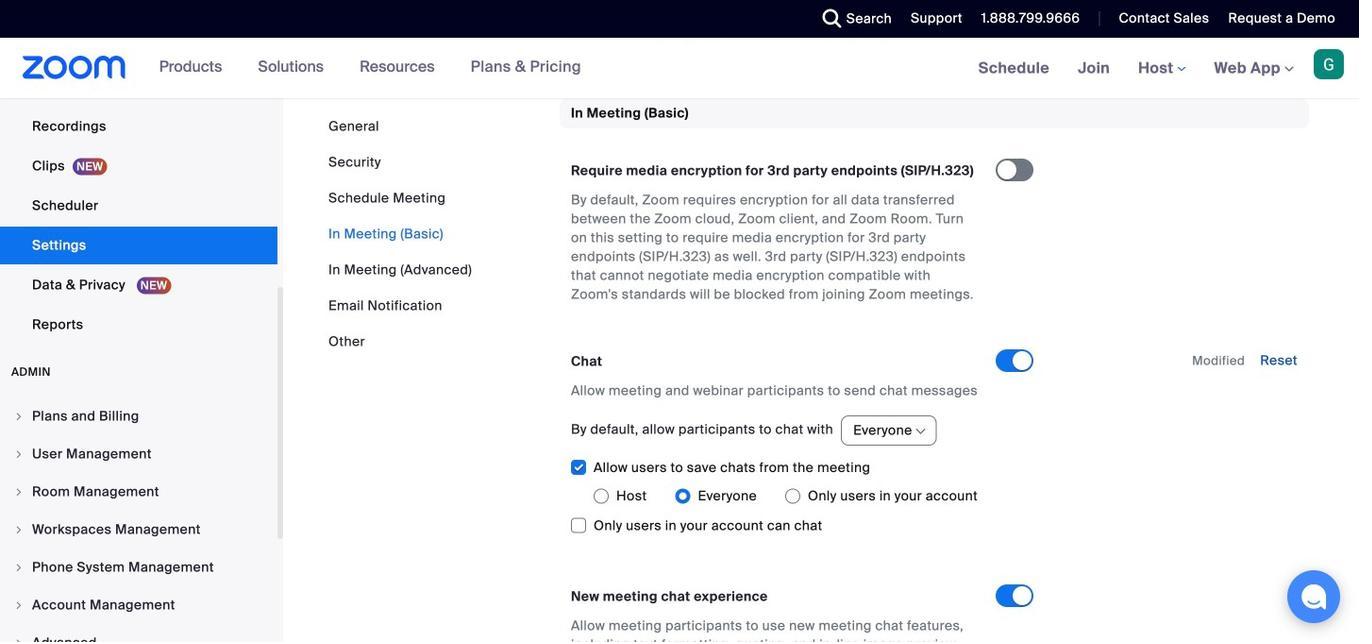 Task type: vqa. For each thing, say whether or not it's contained in the screenshot.
1st heading from left
no



Task type: locate. For each thing, give the bounding box(es) containing it.
menu item
[[0, 398, 278, 434], [0, 436, 278, 472], [0, 474, 278, 510], [0, 512, 278, 548], [0, 550, 278, 585], [0, 587, 278, 623], [0, 625, 278, 642]]

4 right image from the top
[[13, 524, 25, 535]]

2 menu item from the top
[[0, 436, 278, 472]]

allow users to save chats from the meeting option group
[[594, 481, 996, 511]]

right image
[[13, 411, 25, 422], [13, 449, 25, 460], [13, 486, 25, 498], [13, 524, 25, 535], [13, 562, 25, 573], [13, 637, 25, 642]]

product information navigation
[[145, 38, 596, 98]]

4 menu item from the top
[[0, 512, 278, 548]]

side navigation navigation
[[0, 0, 283, 642]]

profile picture image
[[1314, 49, 1345, 79]]

1 right image from the top
[[13, 411, 25, 422]]

in meeting (basic) element
[[560, 99, 1310, 642]]

menu bar
[[329, 117, 472, 351]]

admin menu menu
[[0, 398, 278, 642]]

3 right image from the top
[[13, 486, 25, 498]]

2 right image from the top
[[13, 449, 25, 460]]

banner
[[0, 38, 1360, 100]]

meetings navigation
[[965, 38, 1360, 100]]

7 menu item from the top
[[0, 625, 278, 642]]

zoom logo image
[[23, 56, 126, 79]]

5 menu item from the top
[[0, 550, 278, 585]]

5 right image from the top
[[13, 562, 25, 573]]



Task type: describe. For each thing, give the bounding box(es) containing it.
open chat image
[[1301, 584, 1328, 610]]

3 menu item from the top
[[0, 474, 278, 510]]

1 menu item from the top
[[0, 398, 278, 434]]

personal menu menu
[[0, 0, 278, 346]]

6 menu item from the top
[[0, 587, 278, 623]]

right image
[[13, 600, 25, 611]]

6 right image from the top
[[13, 637, 25, 642]]



